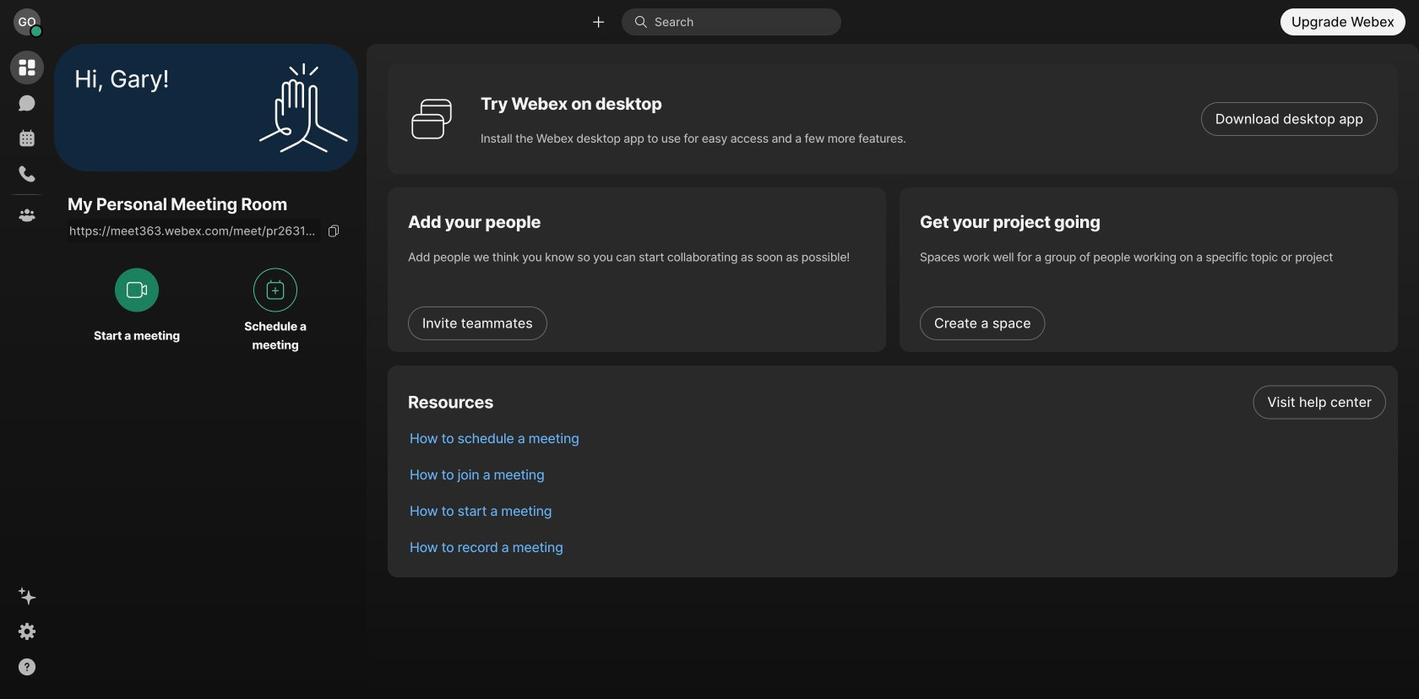 Task type: describe. For each thing, give the bounding box(es) containing it.
1 list item from the top
[[396, 384, 1398, 421]]

two hands high fiving image
[[253, 57, 354, 158]]

webex tab list
[[10, 51, 44, 232]]

5 list item from the top
[[396, 530, 1398, 566]]

3 list item from the top
[[396, 457, 1398, 493]]

4 list item from the top
[[396, 493, 1398, 530]]



Task type: locate. For each thing, give the bounding box(es) containing it.
2 list item from the top
[[396, 421, 1398, 457]]

navigation
[[0, 44, 54, 699]]

list item
[[396, 384, 1398, 421], [396, 421, 1398, 457], [396, 457, 1398, 493], [396, 493, 1398, 530], [396, 530, 1398, 566]]

None text field
[[68, 219, 321, 243]]



Task type: vqa. For each thing, say whether or not it's contained in the screenshot.
"two hands high fiving" "image"
yes



